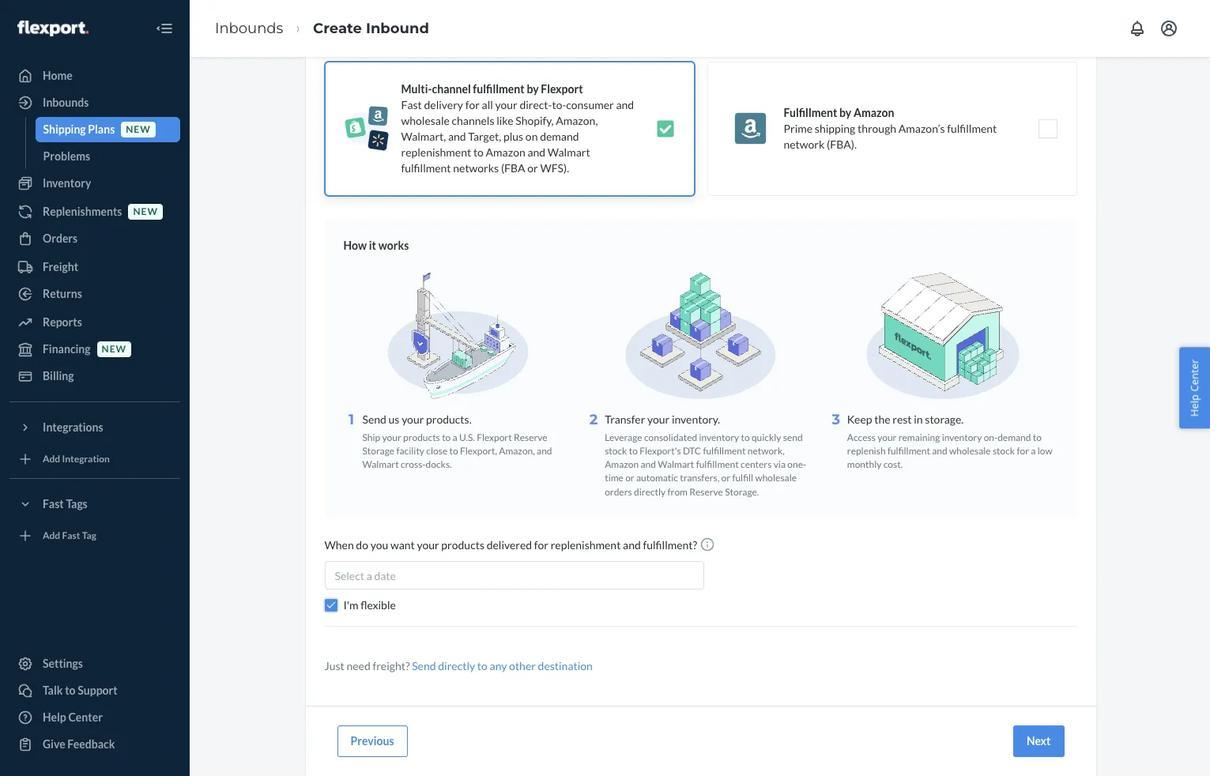 Task type: vqa. For each thing, say whether or not it's contained in the screenshot.
All Returns
no



Task type: locate. For each thing, give the bounding box(es) containing it.
send up ship
[[363, 413, 387, 426]]

1 vertical spatial inbounds link
[[9, 90, 180, 115]]

or right time
[[626, 472, 635, 484]]

give
[[43, 738, 65, 751]]

2 vertical spatial amazon
[[605, 459, 639, 471]]

0 vertical spatial amazon
[[854, 106, 895, 119]]

by
[[527, 82, 539, 96], [840, 106, 852, 119]]

1 horizontal spatial flexport
[[541, 82, 583, 96]]

0 horizontal spatial by
[[527, 82, 539, 96]]

ship
[[363, 432, 381, 444]]

your up consolidated at the right
[[648, 413, 670, 426]]

None checkbox
[[325, 599, 337, 612]]

fulfill
[[733, 472, 754, 484]]

wholesale inside the 2 transfer your inventory. leverage consolidated inventory to quickly send stock to flexport's dtc fulfillment network, amazon and walmart fulfillment centers via one- time or automatic transfers, or fulfill wholesale orders directly from reserve storage.
[[756, 472, 797, 484]]

fulfillment?
[[643, 538, 698, 552]]

1 vertical spatial directly
[[438, 659, 475, 673]]

to up networks
[[474, 146, 484, 159]]

for right delivered
[[534, 538, 549, 552]]

1 vertical spatial reserve
[[690, 486, 724, 498]]

new up the orders link at the left of the page
[[133, 206, 158, 218]]

check square image
[[656, 119, 675, 138]]

through
[[858, 122, 897, 135]]

by inside multi-channel fulfillment by flexport fast delivery for all your direct-to-consumer and wholesale channels like shopify, amazon, walmart, and target, plus on demand replenishment to amazon and walmart fulfillment networks (fba or wfs).
[[527, 82, 539, 96]]

your right us
[[402, 413, 424, 426]]

and
[[616, 98, 634, 112], [448, 130, 466, 143], [528, 146, 546, 159], [537, 445, 552, 457], [933, 445, 948, 457], [641, 459, 656, 471], [623, 538, 641, 552]]

to left any
[[478, 659, 488, 673]]

do
[[356, 538, 369, 552]]

replenishment
[[401, 146, 471, 159], [551, 538, 621, 552]]

1 horizontal spatial amazon,
[[556, 114, 598, 127]]

0 vertical spatial flexport
[[541, 82, 583, 96]]

0 horizontal spatial inventory
[[699, 432, 740, 444]]

replenishment down orders
[[551, 538, 621, 552]]

keep
[[848, 413, 873, 426]]

for left the all
[[466, 98, 480, 112]]

open notifications image
[[1129, 19, 1147, 38]]

just need freight? send directly to any other destination
[[325, 659, 593, 673]]

0 horizontal spatial stock
[[605, 445, 627, 457]]

walmart down flexport's
[[658, 459, 695, 471]]

amazon up through
[[854, 106, 895, 119]]

1 vertical spatial help center
[[43, 711, 103, 724]]

flexport
[[541, 82, 583, 96], [477, 432, 512, 444]]

0 vertical spatial add
[[43, 453, 60, 465]]

rest
[[893, 413, 912, 426]]

inventory down inventory.
[[699, 432, 740, 444]]

help center inside button
[[1188, 360, 1202, 417]]

a inside "3 keep the rest in storage. access your remaining inventory on-demand to replenish fulfillment and wholesale stock for a low monthly cost."
[[1031, 445, 1036, 457]]

1 inventory from the left
[[699, 432, 740, 444]]

1 horizontal spatial stock
[[993, 445, 1016, 457]]

stock inside the 2 transfer your inventory. leverage consolidated inventory to quickly send stock to flexport's dtc fulfillment network, amazon and walmart fulfillment centers via one- time or automatic transfers, or fulfill wholesale orders directly from reserve storage.
[[605, 445, 627, 457]]

to left quickly
[[741, 432, 750, 444]]

1 horizontal spatial inventory
[[942, 432, 982, 444]]

0 horizontal spatial help center
[[43, 711, 103, 724]]

inbounds inside breadcrumbs navigation
[[215, 19, 283, 37]]

fulfillment inside fulfillment by amazon prime shipping through amazon's fulfillment network (fba).
[[948, 122, 997, 135]]

1 horizontal spatial wholesale
[[756, 472, 797, 484]]

2 stock from the left
[[993, 445, 1016, 457]]

on
[[526, 130, 538, 143]]

amazon
[[854, 106, 895, 119], [486, 146, 526, 159], [605, 459, 639, 471]]

for left low in the bottom right of the page
[[1017, 445, 1030, 457]]

wfs).
[[540, 161, 570, 175]]

1 vertical spatial amazon
[[486, 146, 526, 159]]

walmart down the storage
[[363, 459, 399, 471]]

1 horizontal spatial center
[[1188, 360, 1202, 392]]

0 vertical spatial directly
[[634, 486, 666, 498]]

add left the integration
[[43, 453, 60, 465]]

0 horizontal spatial inbounds link
[[9, 90, 180, 115]]

1
[[349, 411, 354, 429]]

and up automatic at the right of the page
[[641, 459, 656, 471]]

by up shipping
[[840, 106, 852, 119]]

walmart up wfs).
[[548, 146, 590, 159]]

fulfillment inside "3 keep the rest in storage. access your remaining inventory on-demand to replenish fulfillment and wholesale stock for a low monthly cost."
[[888, 445, 931, 457]]

and inside "3 keep the rest in storage. access your remaining inventory on-demand to replenish fulfillment and wholesale stock for a low monthly cost."
[[933, 445, 948, 457]]

and down the on
[[528, 146, 546, 159]]

0 vertical spatial send
[[363, 413, 387, 426]]

fast left "tag" on the bottom left of the page
[[62, 530, 80, 542]]

0 horizontal spatial for
[[466, 98, 480, 112]]

1 horizontal spatial inbounds link
[[215, 19, 283, 37]]

amazon, inside send us your products. ship your products to a u.s. flexport reserve storage facility close to flexport, amazon, and walmart cross-docks.
[[499, 445, 535, 457]]

0 vertical spatial help center
[[1188, 360, 1202, 417]]

and right flexport, at the bottom of page
[[537, 445, 552, 457]]

fast left tags
[[43, 497, 64, 511]]

0 vertical spatial reserve
[[514, 432, 548, 444]]

stock down the 'leverage'
[[605, 445, 627, 457]]

works
[[379, 239, 409, 252]]

delivered
[[487, 538, 532, 552]]

multi-
[[401, 82, 432, 96]]

or inside multi-channel fulfillment by flexport fast delivery for all your direct-to-consumer and wholesale channels like shopify, amazon, walmart, and target, plus on demand replenishment to amazon and walmart fulfillment networks (fba or wfs).
[[528, 161, 538, 175]]

0 vertical spatial for
[[466, 98, 480, 112]]

1 horizontal spatial reserve
[[690, 486, 724, 498]]

freight?
[[373, 659, 410, 673]]

close
[[427, 445, 448, 457]]

1 vertical spatial amazon,
[[499, 445, 535, 457]]

close navigation image
[[155, 19, 174, 38]]

network,
[[748, 445, 785, 457]]

1 vertical spatial center
[[68, 711, 103, 724]]

0 vertical spatial amazon,
[[556, 114, 598, 127]]

products inside send us your products. ship your products to a u.s. flexport reserve storage facility close to flexport, amazon, and walmart cross-docks.
[[403, 432, 440, 444]]

fulfillment down remaining
[[888, 445, 931, 457]]

2 add from the top
[[43, 530, 60, 542]]

a left u.s.
[[453, 432, 458, 444]]

0 horizontal spatial walmart
[[363, 459, 399, 471]]

your right "want"
[[417, 538, 439, 552]]

2 horizontal spatial walmart
[[658, 459, 695, 471]]

for
[[466, 98, 480, 112], [1017, 445, 1030, 457], [534, 538, 549, 552]]

0 horizontal spatial send
[[363, 413, 387, 426]]

help center link
[[9, 705, 180, 731]]

0 horizontal spatial wholesale
[[401, 114, 450, 127]]

i'm
[[344, 598, 359, 612]]

0 horizontal spatial products
[[403, 432, 440, 444]]

1 vertical spatial products
[[442, 538, 485, 552]]

send inside send us your products. ship your products to a u.s. flexport reserve storage facility close to flexport, amazon, and walmart cross-docks.
[[363, 413, 387, 426]]

on-
[[984, 432, 998, 444]]

wholesale down on- on the right of the page
[[950, 445, 991, 457]]

new down reports link
[[102, 344, 127, 355]]

orders link
[[9, 226, 180, 251]]

0 vertical spatial a
[[453, 432, 458, 444]]

1 vertical spatial send
[[412, 659, 436, 673]]

0 horizontal spatial help
[[43, 711, 66, 724]]

0 vertical spatial wholesale
[[401, 114, 450, 127]]

fulfillment up the all
[[473, 82, 525, 96]]

shipping
[[815, 122, 856, 135]]

help center button
[[1180, 348, 1211, 429]]

to inside button
[[65, 684, 76, 698]]

0 vertical spatial demand
[[540, 130, 579, 143]]

destination
[[538, 659, 593, 673]]

a inside send us your products. ship your products to a u.s. flexport reserve storage facility close to flexport, amazon, and walmart cross-docks.
[[453, 432, 458, 444]]

and down remaining
[[933, 445, 948, 457]]

or right (fba
[[528, 161, 538, 175]]

your inside the 2 transfer your inventory. leverage consolidated inventory to quickly send stock to flexport's dtc fulfillment network, amazon and walmart fulfillment centers via one- time or automatic transfers, or fulfill wholesale orders directly from reserve storage.
[[648, 413, 670, 426]]

1 vertical spatial inbounds
[[43, 96, 89, 109]]

to right "talk"
[[65, 684, 76, 698]]

a left low in the bottom right of the page
[[1031, 445, 1036, 457]]

next
[[1027, 734, 1051, 748]]

demand
[[540, 130, 579, 143], [998, 432, 1032, 444]]

stock inside "3 keep the rest in storage. access your remaining inventory on-demand to replenish fulfillment and wholesale stock for a low monthly cost."
[[993, 445, 1016, 457]]

settings link
[[9, 652, 180, 677]]

add down fast tags
[[43, 530, 60, 542]]

directly left any
[[438, 659, 475, 673]]

when
[[325, 538, 354, 552]]

1 vertical spatial replenishment
[[551, 538, 621, 552]]

wholesale up walmart,
[[401, 114, 450, 127]]

0 horizontal spatial amazon
[[486, 146, 526, 159]]

billing link
[[9, 364, 180, 389]]

1 horizontal spatial replenishment
[[551, 538, 621, 552]]

1 horizontal spatial amazon
[[605, 459, 639, 471]]

new right plans
[[126, 124, 151, 136]]

reserve inside send us your products. ship your products to a u.s. flexport reserve storage facility close to flexport, amazon, and walmart cross-docks.
[[514, 432, 548, 444]]

add
[[43, 453, 60, 465], [43, 530, 60, 542]]

1 horizontal spatial help center
[[1188, 360, 1202, 417]]

0 horizontal spatial demand
[[540, 130, 579, 143]]

help center
[[1188, 360, 1202, 417], [43, 711, 103, 724]]

via
[[774, 459, 786, 471]]

0 vertical spatial help
[[1188, 395, 1202, 417]]

replenishment inside multi-channel fulfillment by flexport fast delivery for all your direct-to-consumer and wholesale channels like shopify, amazon, walmart, and target, plus on demand replenishment to amazon and walmart fulfillment networks (fba or wfs).
[[401, 146, 471, 159]]

to up low in the bottom right of the page
[[1033, 432, 1042, 444]]

amazon inside fulfillment by amazon prime shipping through amazon's fulfillment network (fba).
[[854, 106, 895, 119]]

2 vertical spatial for
[[534, 538, 549, 552]]

i'm flexible
[[344, 598, 396, 612]]

tag
[[82, 530, 96, 542]]

reserve
[[514, 432, 548, 444], [690, 486, 724, 498]]

1 vertical spatial for
[[1017, 445, 1030, 457]]

to up close
[[442, 432, 451, 444]]

1 horizontal spatial a
[[453, 432, 458, 444]]

1 vertical spatial flexport
[[477, 432, 512, 444]]

1 vertical spatial new
[[133, 206, 158, 218]]

1 vertical spatial by
[[840, 106, 852, 119]]

inventory down storage. at the bottom of the page
[[942, 432, 982, 444]]

a left date
[[367, 569, 372, 583]]

replenishment down walmart,
[[401, 146, 471, 159]]

fulfillment down walmart,
[[401, 161, 451, 175]]

0 horizontal spatial flexport
[[477, 432, 512, 444]]

0 vertical spatial inbounds
[[215, 19, 283, 37]]

0 vertical spatial center
[[1188, 360, 1202, 392]]

products up facility
[[403, 432, 440, 444]]

walmart inside the 2 transfer your inventory. leverage consolidated inventory to quickly send stock to flexport's dtc fulfillment network, amazon and walmart fulfillment centers via one- time or automatic transfers, or fulfill wholesale orders directly from reserve storage.
[[658, 459, 695, 471]]

0 horizontal spatial reserve
[[514, 432, 548, 444]]

0 vertical spatial new
[[126, 124, 151, 136]]

a
[[453, 432, 458, 444], [1031, 445, 1036, 457], [367, 569, 372, 583]]

like
[[497, 114, 514, 127]]

wholesale down via
[[756, 472, 797, 484]]

0 vertical spatial fast
[[401, 98, 422, 112]]

automatic
[[637, 472, 679, 484]]

fulfillment up the transfers,
[[696, 459, 739, 471]]

1 horizontal spatial products
[[442, 538, 485, 552]]

directly down automatic at the right of the page
[[634, 486, 666, 498]]

shipping plans
[[43, 123, 115, 136]]

flexport inside send us your products. ship your products to a u.s. flexport reserve storage facility close to flexport, amazon, and walmart cross-docks.
[[477, 432, 512, 444]]

0 vertical spatial products
[[403, 432, 440, 444]]

add integration link
[[9, 447, 180, 472]]

0 horizontal spatial or
[[528, 161, 538, 175]]

fast down the multi-
[[401, 98, 422, 112]]

leverage
[[605, 432, 643, 444]]

your inside multi-channel fulfillment by flexport fast delivery for all your direct-to-consumer and wholesale channels like shopify, amazon, walmart, and target, plus on demand replenishment to amazon and walmart fulfillment networks (fba or wfs).
[[495, 98, 518, 112]]

0 horizontal spatial directly
[[438, 659, 475, 673]]

add integration
[[43, 453, 110, 465]]

to down the 'leverage'
[[629, 445, 638, 457]]

3
[[832, 411, 841, 429]]

1 horizontal spatial by
[[840, 106, 852, 119]]

select a date
[[335, 569, 396, 583]]

flexport up flexport, at the bottom of page
[[477, 432, 512, 444]]

1 add from the top
[[43, 453, 60, 465]]

stock down on- on the right of the page
[[993, 445, 1016, 457]]

reserve right u.s.
[[514, 432, 548, 444]]

integrations button
[[9, 415, 180, 440]]

products left delivered
[[442, 538, 485, 552]]

storage.
[[725, 486, 759, 498]]

for inside multi-channel fulfillment by flexport fast delivery for all your direct-to-consumer and wholesale channels like shopify, amazon, walmart, and target, plus on demand replenishment to amazon and walmart fulfillment networks (fba or wfs).
[[466, 98, 480, 112]]

0 horizontal spatial center
[[68, 711, 103, 724]]

0 vertical spatial replenishment
[[401, 146, 471, 159]]

freight
[[43, 260, 78, 274]]

add for add fast tag
[[43, 530, 60, 542]]

1 horizontal spatial help
[[1188, 395, 1202, 417]]

2 vertical spatial a
[[367, 569, 372, 583]]

other
[[509, 659, 536, 673]]

give feedback button
[[9, 732, 180, 758]]

1 vertical spatial demand
[[998, 432, 1032, 444]]

add fast tag link
[[9, 524, 180, 549]]

products.
[[426, 413, 472, 426]]

1 horizontal spatial for
[[534, 538, 549, 552]]

for for fulfillment?
[[534, 538, 549, 552]]

amazon inside multi-channel fulfillment by flexport fast delivery for all your direct-to-consumer and wholesale channels like shopify, amazon, walmart, and target, plus on demand replenishment to amazon and walmart fulfillment networks (fba or wfs).
[[486, 146, 526, 159]]

1 horizontal spatial directly
[[634, 486, 666, 498]]

by up direct-
[[527, 82, 539, 96]]

2 inventory from the left
[[942, 432, 982, 444]]

or left fulfill
[[722, 472, 731, 484]]

send right freight?
[[412, 659, 436, 673]]

0 vertical spatial by
[[527, 82, 539, 96]]

reserve down the transfers,
[[690, 486, 724, 498]]

0 vertical spatial inbounds link
[[215, 19, 283, 37]]

fast inside dropdown button
[[43, 497, 64, 511]]

plus
[[504, 130, 524, 143]]

1 vertical spatial add
[[43, 530, 60, 542]]

fulfillment right amazon's
[[948, 122, 997, 135]]

open account menu image
[[1160, 19, 1179, 38]]

amazon up time
[[605, 459, 639, 471]]

center
[[1188, 360, 1202, 392], [68, 711, 103, 724]]

directly
[[634, 486, 666, 498], [438, 659, 475, 673]]

1 horizontal spatial inbounds
[[215, 19, 283, 37]]

your down the
[[878, 432, 897, 444]]

fast
[[401, 98, 422, 112], [43, 497, 64, 511], [62, 530, 80, 542]]

1 stock from the left
[[605, 445, 627, 457]]

1 horizontal spatial demand
[[998, 432, 1032, 444]]

0 horizontal spatial replenishment
[[401, 146, 471, 159]]

plans
[[88, 123, 115, 136]]

your down us
[[382, 432, 402, 444]]

2 horizontal spatial a
[[1031, 445, 1036, 457]]

0 horizontal spatial amazon,
[[499, 445, 535, 457]]

1 vertical spatial a
[[1031, 445, 1036, 457]]

add for add integration
[[43, 453, 60, 465]]

breadcrumbs navigation
[[202, 5, 442, 52]]

wholesale
[[401, 114, 450, 127], [950, 445, 991, 457], [756, 472, 797, 484]]

talk to support button
[[9, 679, 180, 704]]

amazon, right flexport, at the bottom of page
[[499, 445, 535, 457]]

1 horizontal spatial walmart
[[548, 146, 590, 159]]

and inside send us your products. ship your products to a u.s. flexport reserve storage facility close to flexport, amazon, and walmart cross-docks.
[[537, 445, 552, 457]]

amazon, down consumer
[[556, 114, 598, 127]]

send
[[363, 413, 387, 426], [412, 659, 436, 673]]

home link
[[9, 63, 180, 89]]

flexport up to- at the top of page
[[541, 82, 583, 96]]

1 vertical spatial wholesale
[[950, 445, 991, 457]]

1 vertical spatial fast
[[43, 497, 64, 511]]

just
[[325, 659, 345, 673]]

to inside multi-channel fulfillment by flexport fast delivery for all your direct-to-consumer and wholesale channels like shopify, amazon, walmart, and target, plus on demand replenishment to amazon and walmart fulfillment networks (fba or wfs).
[[474, 146, 484, 159]]

2 vertical spatial new
[[102, 344, 127, 355]]

inventory inside "3 keep the rest in storage. access your remaining inventory on-demand to replenish fulfillment and wholesale stock for a low monthly cost."
[[942, 432, 982, 444]]

reports link
[[9, 310, 180, 335]]

2 horizontal spatial wholesale
[[950, 445, 991, 457]]

your up like
[[495, 98, 518, 112]]

2 horizontal spatial for
[[1017, 445, 1030, 457]]

2 horizontal spatial amazon
[[854, 106, 895, 119]]

replenish
[[848, 445, 886, 457]]

2 vertical spatial wholesale
[[756, 472, 797, 484]]

amazon up (fba
[[486, 146, 526, 159]]

and left fulfillment?
[[623, 538, 641, 552]]



Task type: describe. For each thing, give the bounding box(es) containing it.
how it works
[[344, 239, 409, 252]]

send
[[784, 432, 803, 444]]

shopify,
[[516, 114, 554, 127]]

u.s.
[[459, 432, 475, 444]]

inventory inside the 2 transfer your inventory. leverage consolidated inventory to quickly send stock to flexport's dtc fulfillment network, amazon and walmart fulfillment centers via one- time or automatic transfers, or fulfill wholesale orders directly from reserve storage.
[[699, 432, 740, 444]]

directly inside the 2 transfer your inventory. leverage consolidated inventory to quickly send stock to flexport's dtc fulfillment network, amazon and walmart fulfillment centers via one- time or automatic transfers, or fulfill wholesale orders directly from reserve storage.
[[634, 486, 666, 498]]

fulfillment right dtc
[[703, 445, 746, 457]]

center inside button
[[1188, 360, 1202, 392]]

one-
[[788, 459, 807, 471]]

home
[[43, 69, 73, 82]]

walmart inside send us your products. ship your products to a u.s. flexport reserve storage facility close to flexport, amazon, and walmart cross-docks.
[[363, 459, 399, 471]]

inventory
[[43, 176, 91, 190]]

shipping
[[43, 123, 86, 136]]

access
[[848, 432, 876, 444]]

1 horizontal spatial or
[[626, 472, 635, 484]]

demand inside multi-channel fulfillment by flexport fast delivery for all your direct-to-consumer and wholesale channels like shopify, amazon, walmart, and target, plus on demand replenishment to amazon and walmart fulfillment networks (fba or wfs).
[[540, 130, 579, 143]]

0 horizontal spatial inbounds
[[43, 96, 89, 109]]

flexible
[[361, 598, 396, 612]]

to inside "3 keep the rest in storage. access your remaining inventory on-demand to replenish fulfillment and wholesale stock for a low monthly cost."
[[1033, 432, 1042, 444]]

how
[[344, 239, 367, 252]]

flexport logo image
[[17, 20, 88, 36]]

consolidated
[[644, 432, 698, 444]]

add fast tag
[[43, 530, 96, 542]]

you
[[371, 538, 388, 552]]

1 vertical spatial help
[[43, 711, 66, 724]]

send us your products. ship your products to a u.s. flexport reserve storage facility close to flexport, amazon, and walmart cross-docks.
[[363, 413, 552, 471]]

low
[[1038, 445, 1053, 457]]

and right consumer
[[616, 98, 634, 112]]

multi-channel fulfillment by flexport fast delivery for all your direct-to-consumer and wholesale channels like shopify, amazon, walmart, and target, plus on demand replenishment to amazon and walmart fulfillment networks (fba or wfs).
[[401, 82, 634, 175]]

financing
[[43, 342, 91, 356]]

previous
[[351, 734, 394, 748]]

transfer
[[605, 413, 646, 426]]

and down channels
[[448, 130, 466, 143]]

integrations
[[43, 421, 103, 434]]

new for financing
[[102, 344, 127, 355]]

returns link
[[9, 282, 180, 307]]

(fba).
[[827, 138, 857, 151]]

help inside button
[[1188, 395, 1202, 417]]

it
[[369, 239, 376, 252]]

to-
[[552, 98, 566, 112]]

settings
[[43, 657, 83, 671]]

problems link
[[35, 144, 180, 169]]

inventory link
[[9, 171, 180, 196]]

to right close
[[450, 445, 458, 457]]

tags
[[66, 497, 88, 511]]

docks.
[[426, 459, 452, 471]]

amazon, inside multi-channel fulfillment by flexport fast delivery for all your direct-to-consumer and wholesale channels like shopify, amazon, walmart, and target, plus on demand replenishment to amazon and walmart fulfillment networks (fba or wfs).
[[556, 114, 598, 127]]

inbound
[[366, 19, 429, 37]]

next button
[[1014, 726, 1065, 757]]

by inside fulfillment by amazon prime shipping through amazon's fulfillment network (fba).
[[840, 106, 852, 119]]

us
[[389, 413, 400, 426]]

send directly to any other destination button
[[412, 659, 593, 674]]

orders
[[605, 486, 632, 498]]

select
[[335, 569, 365, 583]]

flexport inside multi-channel fulfillment by flexport fast delivery for all your direct-to-consumer and wholesale channels like shopify, amazon, walmart, and target, plus on demand replenishment to amazon and walmart fulfillment networks (fba or wfs).
[[541, 82, 583, 96]]

freight link
[[9, 255, 180, 280]]

integration
[[62, 453, 110, 465]]

2 vertical spatial fast
[[62, 530, 80, 542]]

give feedback
[[43, 738, 115, 751]]

any
[[490, 659, 507, 673]]

consumer
[[566, 98, 614, 112]]

fulfillment
[[784, 106, 838, 119]]

facility
[[397, 445, 425, 457]]

storage.
[[925, 413, 964, 426]]

wholesale inside "3 keep the rest in storage. access your remaining inventory on-demand to replenish fulfillment and wholesale stock for a low monthly cost."
[[950, 445, 991, 457]]

amazon inside the 2 transfer your inventory. leverage consolidated inventory to quickly send stock to flexport's dtc fulfillment network, amazon and walmart fulfillment centers via one- time or automatic transfers, or fulfill wholesale orders directly from reserve storage.
[[605, 459, 639, 471]]

reports
[[43, 316, 82, 329]]

new for replenishments
[[133, 206, 158, 218]]

create inbound link
[[313, 19, 429, 37]]

channels
[[452, 114, 495, 127]]

walmart,
[[401, 130, 446, 143]]

flexport's
[[640, 445, 681, 457]]

fulfillment by amazon prime shipping through amazon's fulfillment network (fba).
[[784, 106, 997, 151]]

talk to support
[[43, 684, 118, 698]]

support
[[78, 684, 118, 698]]

your inside "3 keep the rest in storage. access your remaining inventory on-demand to replenish fulfillment and wholesale stock for a low monthly cost."
[[878, 432, 897, 444]]

fast tags button
[[9, 492, 180, 517]]

reserve inside the 2 transfer your inventory. leverage consolidated inventory to quickly send stock to flexport's dtc fulfillment network, amazon and walmart fulfillment centers via one- time or automatic transfers, or fulfill wholesale orders directly from reserve storage.
[[690, 486, 724, 498]]

channel
[[432, 82, 471, 96]]

for inside "3 keep the rest in storage. access your remaining inventory on-demand to replenish fulfillment and wholesale stock for a low monthly cost."
[[1017, 445, 1030, 457]]

1 horizontal spatial send
[[412, 659, 436, 673]]

flexport,
[[460, 445, 497, 457]]

remaining
[[899, 432, 941, 444]]

3 keep the rest in storage. access your remaining inventory on-demand to replenish fulfillment and wholesale stock for a low monthly cost.
[[832, 411, 1053, 471]]

when do you want your products delivered for replenishment and fulfillment?
[[325, 538, 700, 552]]

2 horizontal spatial or
[[722, 472, 731, 484]]

2 transfer your inventory. leverage consolidated inventory to quickly send stock to flexport's dtc fulfillment network, amazon and walmart fulfillment centers via one- time or automatic transfers, or fulfill wholesale orders directly from reserve storage.
[[590, 411, 807, 498]]

date
[[374, 569, 396, 583]]

prime
[[784, 122, 813, 135]]

create
[[313, 19, 362, 37]]

time
[[605, 472, 624, 484]]

and inside the 2 transfer your inventory. leverage consolidated inventory to quickly send stock to flexport's dtc fulfillment network, amazon and walmart fulfillment centers via one- time or automatic transfers, or fulfill wholesale orders directly from reserve storage.
[[641, 459, 656, 471]]

new for shipping plans
[[126, 124, 151, 136]]

0 horizontal spatial a
[[367, 569, 372, 583]]

want
[[391, 538, 415, 552]]

create inbound
[[313, 19, 429, 37]]

fast inside multi-channel fulfillment by flexport fast delivery for all your direct-to-consumer and wholesale channels like shopify, amazon, walmart, and target, plus on demand replenishment to amazon and walmart fulfillment networks (fba or wfs).
[[401, 98, 422, 112]]

feedback
[[67, 738, 115, 751]]

previous button
[[337, 726, 408, 757]]

need
[[347, 659, 371, 673]]

wholesale inside multi-channel fulfillment by flexport fast delivery for all your direct-to-consumer and wholesale channels like shopify, amazon, walmart, and target, plus on demand replenishment to amazon and walmart fulfillment networks (fba or wfs).
[[401, 114, 450, 127]]

dtc
[[683, 445, 702, 457]]

walmart inside multi-channel fulfillment by flexport fast delivery for all your direct-to-consumer and wholesale channels like shopify, amazon, walmart, and target, plus on demand replenishment to amazon and walmart fulfillment networks (fba or wfs).
[[548, 146, 590, 159]]

inbounds link inside breadcrumbs navigation
[[215, 19, 283, 37]]

from
[[668, 486, 688, 498]]

billing
[[43, 369, 74, 383]]

target,
[[468, 130, 502, 143]]

network
[[784, 138, 825, 151]]

centers
[[741, 459, 772, 471]]

for for direct-
[[466, 98, 480, 112]]

returns
[[43, 287, 82, 301]]

demand inside "3 keep the rest in storage. access your remaining inventory on-demand to replenish fulfillment and wholesale stock for a low monthly cost."
[[998, 432, 1032, 444]]

delivery
[[424, 98, 463, 112]]



